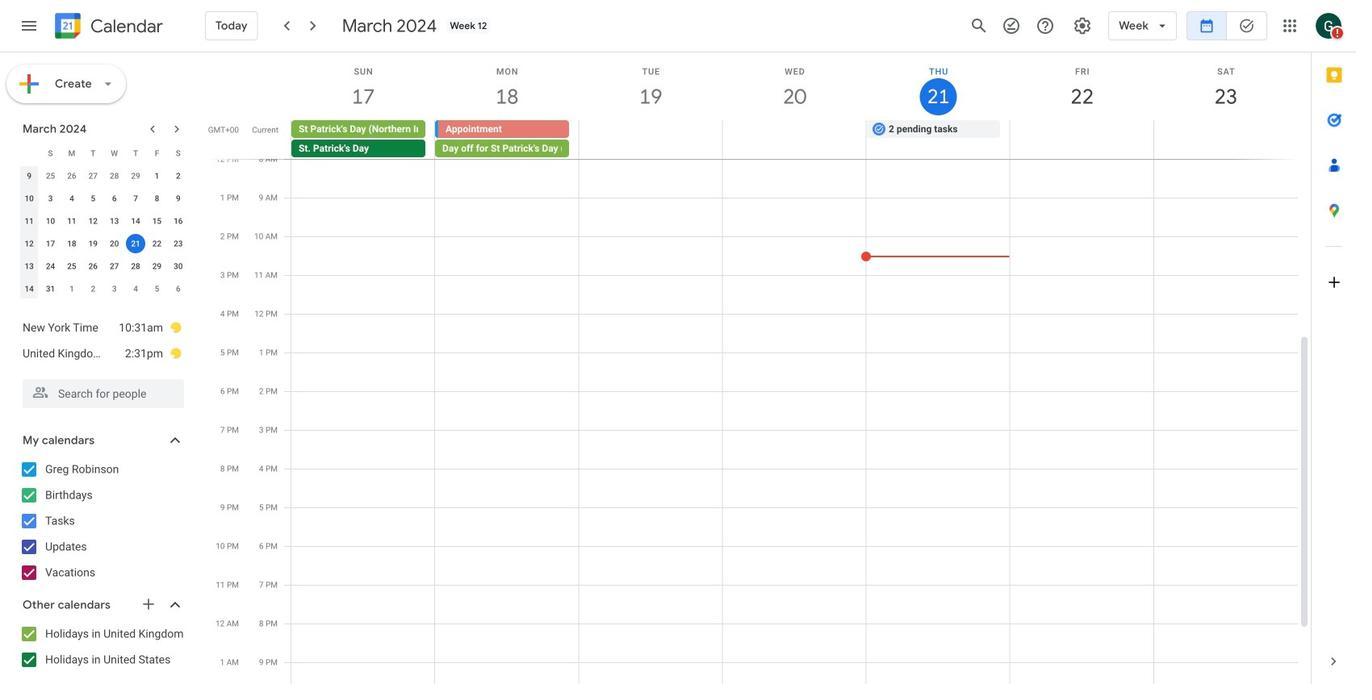Task type: describe. For each thing, give the bounding box(es) containing it.
7 element
[[126, 189, 145, 208]]

17 element
[[41, 234, 60, 254]]

4 element
[[62, 189, 82, 208]]

heading inside calendar element
[[87, 17, 163, 36]]

april 6 element
[[169, 279, 188, 299]]

april 1 element
[[62, 279, 82, 299]]

13 element
[[105, 212, 124, 231]]

3 element
[[41, 189, 60, 208]]

11 element
[[62, 212, 82, 231]]

1 element
[[147, 166, 167, 186]]

february 29 element
[[126, 166, 145, 186]]

main drawer image
[[19, 16, 39, 36]]

6 element
[[105, 189, 124, 208]]

column header inside 'march 2024' grid
[[19, 142, 40, 165]]

26 element
[[83, 257, 103, 276]]

my calendars list
[[3, 457, 200, 586]]

23 element
[[169, 234, 188, 254]]

2 list item from the top
[[23, 341, 183, 367]]

february 27 element
[[83, 166, 103, 186]]

24 element
[[41, 257, 60, 276]]

25 element
[[62, 257, 82, 276]]

february 26 element
[[62, 166, 82, 186]]

19 element
[[83, 234, 103, 254]]

Search for people text field
[[32, 380, 174, 409]]

february 25 element
[[41, 166, 60, 186]]



Task type: vqa. For each thing, say whether or not it's contained in the screenshot.
"24" element
yes



Task type: locate. For each thing, give the bounding box(es) containing it.
grid
[[207, 52, 1312, 685]]

april 3 element
[[105, 279, 124, 299]]

list item up search for people text field
[[23, 341, 183, 367]]

28 element
[[126, 257, 145, 276]]

other calendars list
[[3, 622, 200, 674]]

10 element
[[41, 212, 60, 231]]

tab list
[[1312, 52, 1357, 640]]

list
[[6, 309, 197, 373]]

22 element
[[147, 234, 167, 254]]

heading
[[87, 17, 163, 36]]

add other calendars image
[[141, 597, 157, 613]]

column header
[[19, 142, 40, 165]]

29 element
[[147, 257, 167, 276]]

15 element
[[147, 212, 167, 231]]

31 element
[[41, 279, 60, 299]]

april 4 element
[[126, 279, 145, 299]]

cell
[[292, 120, 435, 159], [435, 120, 579, 159], [579, 120, 723, 159], [723, 120, 867, 159], [1010, 120, 1154, 159], [1154, 120, 1298, 159], [125, 233, 146, 255]]

march 2024 grid
[[15, 142, 189, 300]]

calendar element
[[52, 10, 163, 45]]

list item
[[23, 315, 183, 341], [23, 341, 183, 367]]

27 element
[[105, 257, 124, 276]]

5 element
[[83, 189, 103, 208]]

30 element
[[169, 257, 188, 276]]

settings menu image
[[1073, 16, 1093, 36]]

8 element
[[147, 189, 167, 208]]

april 2 element
[[83, 279, 103, 299]]

16 element
[[169, 212, 188, 231]]

april 5 element
[[147, 279, 167, 299]]

12 element
[[83, 212, 103, 231]]

21, today element
[[126, 234, 145, 254]]

2 element
[[169, 166, 188, 186]]

14 element
[[126, 212, 145, 231]]

1 list item from the top
[[23, 315, 183, 341]]

9 element
[[169, 189, 188, 208]]

18 element
[[62, 234, 82, 254]]

february 28 element
[[105, 166, 124, 186]]

row group
[[19, 165, 189, 300]]

cell inside 'march 2024' grid
[[125, 233, 146, 255]]

row group inside 'march 2024' grid
[[19, 165, 189, 300]]

list item down april 2 element
[[23, 315, 183, 341]]

None search field
[[0, 373, 200, 409]]

row
[[284, 120, 1312, 159], [19, 142, 189, 165], [19, 165, 189, 187], [19, 187, 189, 210], [19, 210, 189, 233], [19, 233, 189, 255], [19, 255, 189, 278], [19, 278, 189, 300]]

20 element
[[105, 234, 124, 254]]



